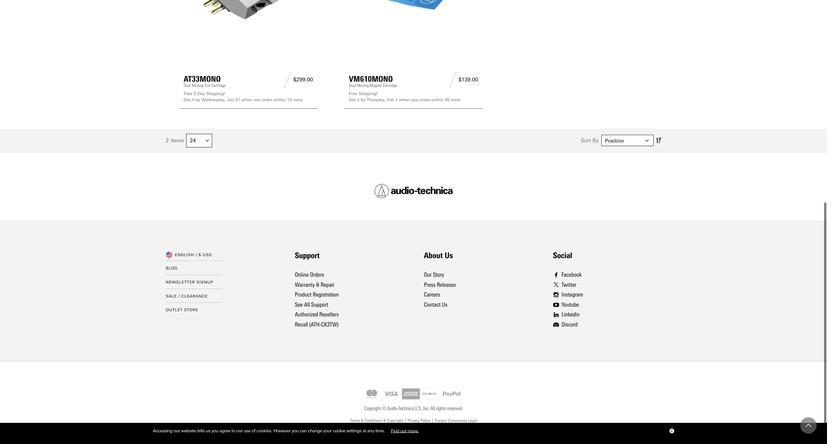 Task type: vqa. For each thing, say whether or not it's contained in the screenshot.
Audiophile
no



Task type: locate. For each thing, give the bounding box(es) containing it.
get inside free shipping! get it by thursday, feb 1 when you order within 45 mins
[[349, 98, 356, 103]]

1 order from the left
[[262, 98, 272, 103]]

cartridge inside vm610mono dual moving magnet cartridge
[[383, 83, 397, 88]]

paypal image
[[439, 386, 465, 403]]

cartridge for vm610mono
[[383, 83, 397, 88]]

1 divider line image from the left
[[282, 72, 293, 88]]

2
[[194, 91, 196, 96], [166, 138, 169, 144]]

& up time.
[[383, 419, 386, 424]]

agree
[[220, 429, 230, 434]]

ck3tw)
[[321, 322, 339, 329]]

1 vertical spatial 2
[[166, 138, 169, 144]]

0 vertical spatial copyright
[[364, 406, 381, 412]]

vm610mono image
[[349, 0, 478, 42]]

recall (ath-ck3tw) link
[[295, 322, 339, 329]]

newsletter
[[166, 280, 195, 285]]

2 cartridge from the left
[[383, 83, 397, 88]]

support up online orders link
[[295, 251, 320, 261]]

discover image
[[420, 389, 439, 400]]

creator community legal link
[[435, 418, 477, 425]]

jan
[[227, 98, 234, 103]]

1 our from the left
[[174, 429, 180, 434]]

you right 1
[[411, 98, 418, 103]]

0 horizontal spatial all
[[304, 302, 310, 309]]

1 horizontal spatial cartridge
[[383, 83, 397, 88]]

/ left "$"
[[196, 253, 197, 258]]

us right contact
[[442, 302, 448, 309]]

cartridge right 'magnet' at the top left
[[383, 83, 397, 88]]

2 mins from the left
[[451, 98, 461, 103]]

technica
[[399, 406, 414, 412]]

1 when from the left
[[241, 98, 252, 103]]

1 cartridge from the left
[[211, 83, 226, 88]]

u.s,
[[415, 406, 422, 412]]

1 it from the left
[[192, 98, 194, 103]]

0 horizontal spatial 2
[[166, 138, 169, 144]]

0 horizontal spatial &
[[316, 282, 319, 289]]

shipping! up thursday,
[[359, 91, 378, 96]]

dual inside at33mono dual moving coil cartridge
[[184, 83, 191, 88]]

when inside free 2 -day shipping! get it by wednesday, jan 31 when you order within 15 mins
[[241, 98, 252, 103]]

0 vertical spatial /
[[196, 253, 197, 258]]

dual for at33mono
[[184, 83, 191, 88]]

1 horizontal spatial moving
[[357, 83, 369, 88]]

1 horizontal spatial order
[[420, 98, 430, 103]]

registration
[[313, 292, 339, 299]]

all right inc.
[[431, 406, 435, 412]]

2 moving from the left
[[357, 83, 369, 88]]

mins
[[293, 98, 303, 103], [451, 98, 461, 103]]

within left 45
[[431, 98, 444, 103]]

1 mins from the left
[[293, 98, 303, 103]]

2 within from the left
[[431, 98, 444, 103]]

by
[[196, 98, 200, 103], [361, 98, 366, 103]]

within left 15
[[274, 98, 286, 103]]

0 horizontal spatial cartridge
[[211, 83, 226, 88]]

moving for at33mono
[[192, 83, 204, 88]]

sale / clearance link
[[166, 294, 208, 299]]

you right us
[[211, 429, 218, 434]]

31
[[235, 98, 240, 103]]

it inside free shipping! get it by thursday, feb 1 when you order within 45 mins
[[357, 98, 360, 103]]

1 free from the left
[[184, 91, 192, 96]]

items
[[171, 138, 184, 144]]

us right about
[[445, 251, 453, 261]]

2 items
[[166, 138, 184, 144]]

copyright up "find"
[[387, 419, 403, 424]]

/
[[196, 253, 197, 258], [178, 294, 180, 299]]

0 vertical spatial all
[[304, 302, 310, 309]]

shipping!
[[206, 91, 225, 96], [359, 91, 378, 96]]

0 horizontal spatial /
[[178, 294, 180, 299]]

about
[[424, 251, 443, 261]]

& inside online orders warranty & repair product registration see all support authorized resellers recall (ath-ck3tw)
[[316, 282, 319, 289]]

discord image
[[553, 323, 559, 328]]

repair
[[321, 282, 335, 289]]

our right "to"
[[236, 429, 243, 434]]

1 by from the left
[[196, 98, 200, 103]]

creator
[[435, 419, 447, 424]]

0 horizontal spatial free
[[184, 91, 192, 96]]

by
[[593, 138, 599, 144]]

1 horizontal spatial 2
[[194, 91, 196, 96]]

1 vertical spatial /
[[178, 294, 180, 299]]

shipping! up wednesday,
[[206, 91, 225, 96]]

1 within from the left
[[274, 98, 286, 103]]

cartridge inside at33mono dual moving coil cartridge
[[211, 83, 226, 88]]

when
[[241, 98, 252, 103], [399, 98, 410, 103]]

terms
[[350, 419, 360, 424]]

youtube image
[[553, 303, 559, 308]]

2 our from the left
[[236, 429, 243, 434]]

1 get from the left
[[184, 98, 191, 103]]

15
[[287, 98, 292, 103]]

1 horizontal spatial get
[[349, 98, 356, 103]]

reserved.
[[447, 406, 463, 412]]

dual inside vm610mono dual moving magnet cartridge
[[349, 83, 356, 88]]

1 horizontal spatial all
[[431, 406, 435, 412]]

1 horizontal spatial dual
[[349, 83, 356, 88]]

2 by from the left
[[361, 98, 366, 103]]

see all support link
[[295, 302, 328, 309]]

orders
[[310, 272, 324, 279]]

outlet
[[166, 308, 183, 313]]

1 shipping! from the left
[[206, 91, 225, 96]]

usd
[[203, 253, 212, 258]]

shipping! inside free 2 -day shipping! get it by wednesday, jan 31 when you order within 15 mins
[[206, 91, 225, 96]]

at
[[363, 429, 366, 434]]

moving inside vm610mono dual moving magnet cartridge
[[357, 83, 369, 88]]

order left 45
[[420, 98, 430, 103]]

cartridge for at33mono
[[211, 83, 226, 88]]

by left thursday,
[[361, 98, 366, 103]]

get left thursday,
[[349, 98, 356, 103]]

twitter link
[[553, 280, 583, 290]]

0 vertical spatial support
[[295, 251, 320, 261]]

& for warranty
[[316, 282, 319, 289]]

sale
[[166, 294, 177, 299]]

it left thursday,
[[357, 98, 360, 103]]

1 horizontal spatial divider line image
[[447, 72, 459, 88]]

1 vertical spatial copyright
[[387, 419, 403, 424]]

order left 15
[[262, 98, 272, 103]]

us
[[445, 251, 453, 261], [442, 302, 448, 309]]

1 horizontal spatial copyright
[[387, 419, 403, 424]]

1 vertical spatial support
[[311, 302, 328, 309]]

releases
[[437, 282, 456, 289]]

mins inside free shipping! get it by thursday, feb 1 when you order within 45 mins
[[451, 98, 461, 103]]

your
[[323, 429, 332, 434]]

by down -
[[196, 98, 200, 103]]

1 dual from the left
[[184, 83, 191, 88]]

free inside free shipping! get it by thursday, feb 1 when you order within 45 mins
[[349, 91, 358, 96]]

get down at33mono dual moving coil cartridge
[[184, 98, 191, 103]]

authorized
[[295, 312, 318, 319]]

online
[[295, 272, 309, 279]]

all
[[304, 302, 310, 309], [431, 406, 435, 412]]

you right 31
[[254, 98, 261, 103]]

0 horizontal spatial moving
[[192, 83, 204, 88]]

divider line image
[[282, 72, 293, 88], [447, 72, 459, 88]]

us
[[206, 429, 210, 434]]

(ath-
[[309, 322, 321, 329]]

0 horizontal spatial divider line image
[[282, 72, 293, 88]]

it
[[192, 98, 194, 103], [357, 98, 360, 103]]

recall
[[295, 322, 308, 329]]

0 horizontal spatial copyright
[[364, 406, 381, 412]]

1 horizontal spatial shipping!
[[359, 91, 378, 96]]

0 horizontal spatial get
[[184, 98, 191, 103]]

dual left coil
[[184, 83, 191, 88]]

sort
[[581, 138, 591, 144]]

0 vertical spatial 2
[[194, 91, 196, 96]]

2 when from the left
[[399, 98, 410, 103]]

youtube link
[[553, 300, 583, 310]]

2 it from the left
[[357, 98, 360, 103]]

1 horizontal spatial by
[[361, 98, 366, 103]]

1 vertical spatial all
[[431, 406, 435, 412]]

magnet
[[370, 83, 382, 88]]

0 horizontal spatial order
[[262, 98, 272, 103]]

you left can
[[292, 429, 299, 434]]

support up authorized resellers link
[[311, 302, 328, 309]]

0 horizontal spatial mins
[[293, 98, 303, 103]]

accessing
[[153, 429, 172, 434]]

divider line image up 15
[[282, 72, 293, 88]]

1 horizontal spatial within
[[431, 98, 444, 103]]

/ inside the english  / $ usd link
[[196, 253, 197, 258]]

2 order from the left
[[420, 98, 430, 103]]

terms & conditions & copyright
[[350, 419, 403, 424]]

0 horizontal spatial our
[[174, 429, 180, 434]]

& right "terms"
[[361, 419, 364, 424]]

facebook link
[[553, 270, 583, 280]]

0 horizontal spatial dual
[[184, 83, 191, 88]]

our
[[174, 429, 180, 434], [236, 429, 243, 434]]

by inside free shipping! get it by thursday, feb 1 when you order within 45 mins
[[361, 98, 366, 103]]

any
[[367, 429, 374, 434]]

linkedin icon image
[[553, 313, 559, 318]]

free inside free 2 -day shipping! get it by wednesday, jan 31 when you order within 15 mins
[[184, 91, 192, 96]]

authorized resellers link
[[295, 312, 339, 319]]

dual left 'magnet' at the top left
[[349, 83, 356, 88]]

careers link
[[424, 292, 440, 299]]

instagram image
[[553, 293, 559, 298]]

facebook icon image
[[553, 273, 559, 278]]

moving inside at33mono dual moving coil cartridge
[[192, 83, 204, 88]]

free for vm610mono
[[349, 91, 358, 96]]

$
[[199, 253, 201, 258]]

support
[[295, 251, 320, 261], [311, 302, 328, 309]]

/ for $
[[196, 253, 197, 258]]

discord
[[562, 322, 578, 329]]

mins right 15
[[293, 98, 303, 103]]

& for conditions
[[383, 419, 386, 424]]

settings
[[347, 429, 362, 434]]

it left wednesday,
[[192, 98, 194, 103]]

cartridge right coil
[[211, 83, 226, 88]]

moving left 'magnet' at the top left
[[357, 83, 369, 88]]

2 divider line image from the left
[[447, 72, 459, 88]]

divider line image for vm610mono
[[447, 72, 459, 88]]

moving for vm610mono
[[357, 83, 369, 88]]

0 horizontal spatial it
[[192, 98, 194, 103]]

1 horizontal spatial our
[[236, 429, 243, 434]]

2 shipping! from the left
[[359, 91, 378, 96]]

free left -
[[184, 91, 192, 96]]

& left repair at the bottom of the page
[[316, 282, 319, 289]]

all right see
[[304, 302, 310, 309]]

careers
[[424, 292, 440, 299]]

2 left the day
[[194, 91, 196, 96]]

1 horizontal spatial free
[[349, 91, 358, 96]]

2 horizontal spatial &
[[383, 419, 386, 424]]

signup
[[197, 280, 213, 285]]

/ right "sale"
[[178, 294, 180, 299]]

&
[[316, 282, 319, 289], [361, 419, 364, 424], [383, 419, 386, 424]]

linkedin link
[[553, 310, 583, 320]]

2 left items
[[166, 138, 169, 144]]

1 horizontal spatial it
[[357, 98, 360, 103]]

at33mono image
[[184, 0, 313, 42]]

carrat down image
[[645, 139, 649, 142]]

wednesday,
[[202, 98, 226, 103]]

2 dual from the left
[[349, 83, 356, 88]]

at33mono
[[184, 74, 221, 84]]

when right 31
[[241, 98, 252, 103]]

0 horizontal spatial shipping!
[[206, 91, 225, 96]]

blog
[[166, 267, 178, 271]]

product registration link
[[295, 292, 339, 299]]

moving up -
[[192, 83, 204, 88]]

free down vm610mono
[[349, 91, 358, 96]]

our left website at the left of the page
[[174, 429, 180, 434]]

2 free from the left
[[349, 91, 358, 96]]

english
[[175, 253, 194, 258]]

copyright
[[364, 406, 381, 412], [387, 419, 403, 424]]

1 horizontal spatial /
[[196, 253, 197, 258]]

45
[[445, 98, 450, 103]]

privacy policy link
[[408, 418, 430, 425]]

0 horizontal spatial within
[[274, 98, 286, 103]]

mins right 45
[[451, 98, 461, 103]]

divider line image up 45
[[447, 72, 459, 88]]

1 vertical spatial us
[[442, 302, 448, 309]]

copyright left ©
[[364, 406, 381, 412]]

0 horizontal spatial by
[[196, 98, 200, 103]]

1 horizontal spatial when
[[399, 98, 410, 103]]

terms & conditions & copyright link
[[350, 418, 403, 425]]

when right 1
[[399, 98, 410, 103]]

by inside free 2 -day shipping! get it by wednesday, jan 31 when you order within 15 mins
[[196, 98, 200, 103]]

0 horizontal spatial when
[[241, 98, 252, 103]]

2 get from the left
[[349, 98, 356, 103]]

1 moving from the left
[[192, 83, 204, 88]]

out
[[400, 429, 407, 434]]

carrat down image
[[206, 139, 209, 142]]

order inside free shipping! get it by thursday, feb 1 when you order within 45 mins
[[420, 98, 430, 103]]

1 horizontal spatial mins
[[451, 98, 461, 103]]



Task type: describe. For each thing, give the bounding box(es) containing it.
day
[[197, 91, 205, 96]]

rights
[[436, 406, 446, 412]]

conditions
[[365, 419, 382, 424]]

store
[[184, 308, 198, 313]]

sort by
[[581, 138, 599, 144]]

facebook
[[562, 272, 582, 279]]

press
[[424, 282, 436, 289]]

privacy policy
[[408, 419, 430, 424]]

store logo image
[[375, 184, 453, 199]]

within inside free shipping! get it by thursday, feb 1 when you order within 45 mins
[[431, 98, 444, 103]]

contact
[[424, 302, 441, 309]]

outlet store
[[166, 308, 198, 313]]

/ for clearance
[[178, 294, 180, 299]]

set descending direction image
[[656, 137, 661, 145]]

warranty
[[295, 282, 315, 289]]

of
[[252, 429, 256, 434]]

©
[[382, 406, 386, 412]]

community
[[448, 419, 467, 424]]

accessing our website tells us you agree to our use of cookies. however you can change your cookie settings at any time.
[[153, 429, 386, 434]]

legal
[[468, 419, 477, 424]]

when inside free shipping! get it by thursday, feb 1 when you order within 45 mins
[[399, 98, 410, 103]]

coil
[[205, 83, 210, 88]]

all inside online orders warranty & repair product registration see all support authorized resellers recall (ath-ck3tw)
[[304, 302, 310, 309]]

creator community legal
[[435, 419, 477, 424]]

copyright © audio-technica u.s, inc. all rights reserved.
[[364, 406, 463, 412]]

product
[[295, 292, 312, 299]]

support inside online orders warranty & repair product registration see all support authorized resellers recall (ath-ck3tw)
[[311, 302, 328, 309]]

divider line image for at33mono
[[282, 72, 293, 88]]

find out more. link
[[386, 426, 424, 437]]

mins inside free 2 -day shipping! get it by wednesday, jan 31 when you order within 15 mins
[[293, 98, 303, 103]]

find
[[391, 429, 399, 434]]

press releases link
[[424, 282, 456, 289]]

inc.
[[423, 406, 430, 412]]

it inside free 2 -day shipping! get it by wednesday, jan 31 when you order within 15 mins
[[192, 98, 194, 103]]

cross image
[[670, 430, 673, 433]]

twitter image
[[553, 283, 559, 288]]

outlet store link
[[166, 308, 198, 313]]

english  / $ usd
[[175, 253, 212, 258]]

dual for vm610mono
[[349, 83, 356, 88]]

free shipping! get it by thursday, feb 1 when you order within 45 mins
[[349, 91, 461, 103]]

about us heading
[[424, 251, 453, 261]]

vm610mono dual moving magnet cartridge
[[349, 74, 397, 88]]

to
[[231, 429, 235, 434]]

within inside free 2 -day shipping! get it by wednesday, jan 31 when you order within 15 mins
[[274, 98, 286, 103]]

support heading
[[295, 251, 320, 261]]

warranty & repair link
[[295, 282, 335, 289]]

us inside our story press releases careers contact us
[[442, 302, 448, 309]]

1 horizontal spatial &
[[361, 419, 364, 424]]

0 vertical spatial us
[[445, 251, 453, 261]]

arrow up image
[[806, 423, 812, 429]]

you inside free 2 -day shipping! get it by wednesday, jan 31 when you order within 15 mins
[[254, 98, 261, 103]]

can
[[300, 429, 307, 434]]

our story link
[[424, 272, 444, 279]]

thursday,
[[367, 98, 386, 103]]

online orders link
[[295, 272, 324, 279]]

use
[[244, 429, 251, 434]]

order inside free 2 -day shipping! get it by wednesday, jan 31 when you order within 15 mins
[[262, 98, 272, 103]]

-
[[196, 91, 197, 96]]

instagram
[[562, 292, 583, 299]]

vm610mono
[[349, 74, 393, 84]]

cookie
[[333, 429, 345, 434]]

privacy
[[408, 419, 420, 424]]

newsletter signup
[[166, 280, 213, 285]]

$299.00
[[293, 77, 313, 83]]

2 inside free 2 -day shipping! get it by wednesday, jan 31 when you order within 15 mins
[[194, 91, 196, 96]]

resellers
[[319, 312, 339, 319]]

social
[[553, 251, 572, 261]]

english  / $ usd link
[[175, 252, 212, 259]]

free for at33mono
[[184, 91, 192, 96]]

you inside free shipping! get it by thursday, feb 1 when you order within 45 mins
[[411, 98, 418, 103]]

$139.00
[[459, 77, 478, 83]]

twitter
[[562, 282, 577, 289]]

feb
[[387, 98, 394, 103]]

get inside free 2 -day shipping! get it by wednesday, jan 31 when you order within 15 mins
[[184, 98, 191, 103]]

find out more.
[[391, 429, 419, 434]]

audio-
[[387, 406, 399, 412]]

at33mono dual moving coil cartridge
[[184, 74, 226, 88]]

see
[[295, 302, 303, 309]]

contact us link
[[424, 302, 448, 309]]

cookies.
[[257, 429, 272, 434]]

free 2 -day shipping! get it by wednesday, jan 31 when you order within 15 mins
[[184, 91, 303, 103]]

american express image
[[402, 389, 420, 400]]

clearance
[[181, 294, 208, 299]]

more.
[[408, 429, 419, 434]]

about us
[[424, 251, 453, 261]]

policy
[[421, 419, 430, 424]]

sale / clearance
[[166, 294, 208, 299]]

mastercard image
[[363, 389, 381, 400]]

visa image
[[381, 388, 402, 401]]

tells
[[197, 429, 205, 434]]

shipping! inside free shipping! get it by thursday, feb 1 when you order within 45 mins
[[359, 91, 378, 96]]

website
[[181, 429, 196, 434]]

our
[[424, 272, 432, 279]]



